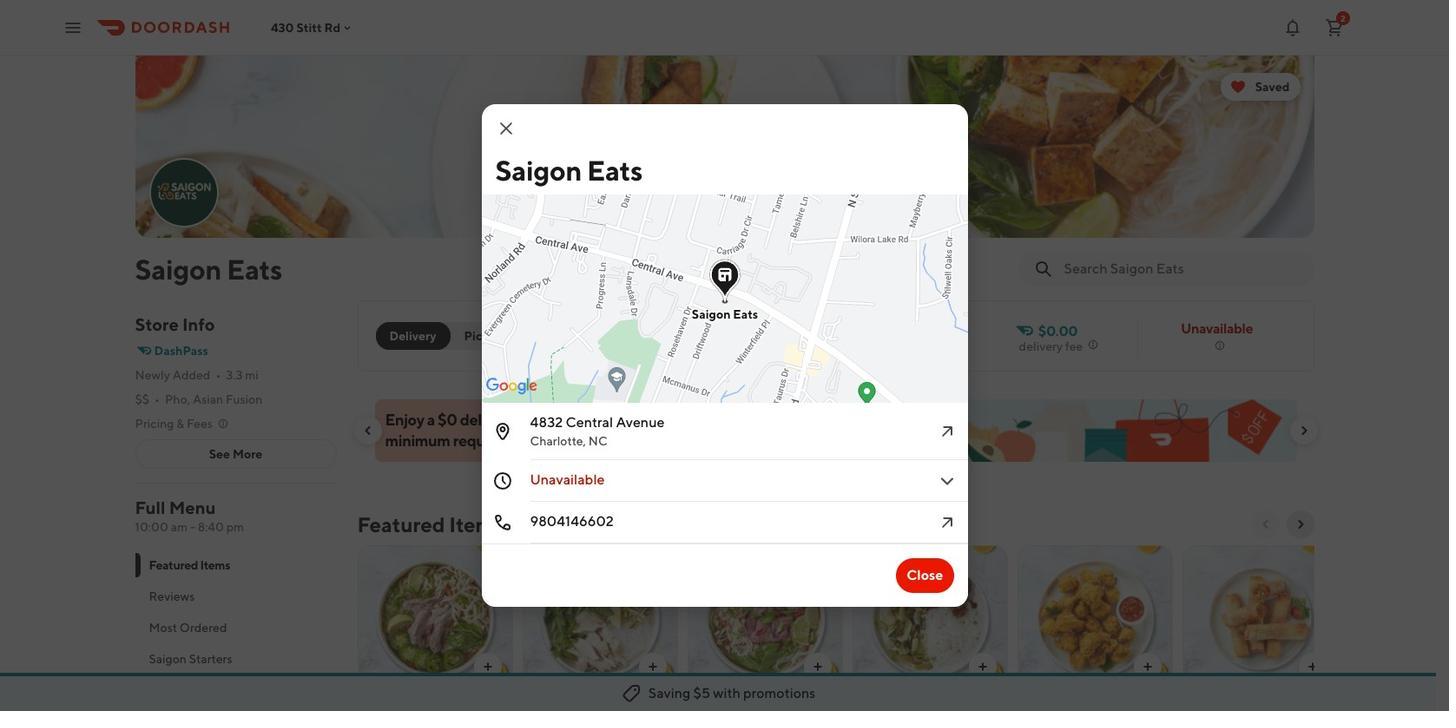 Task type: locate. For each thing, give the bounding box(es) containing it.
0 vertical spatial featured
[[357, 513, 445, 537]]

with
[[713, 685, 741, 702]]

most ordered
[[149, 621, 227, 635]]

featured items up reviews
[[149, 559, 230, 572]]

$$ • pho, asian fusion
[[135, 393, 263, 407]]

delivery
[[1020, 340, 1063, 354], [460, 411, 515, 429]]

1 vertical spatial fee
[[518, 411, 540, 429]]

featured items down minimum
[[357, 513, 503, 537]]

see
[[209, 447, 230, 461]]

1 vertical spatial unavailable
[[530, 472, 605, 488]]

delivery
[[390, 329, 437, 343]]

on
[[543, 411, 560, 429]]

1 vertical spatial •
[[155, 393, 160, 407]]

full
[[135, 498, 166, 518]]

add item to cart image for viet pho ba vien image
[[811, 660, 825, 674]]

featured
[[357, 513, 445, 537], [149, 559, 198, 572]]

next button of carousel image
[[1297, 424, 1311, 438]]

ordered
[[180, 621, 227, 635]]

fees
[[187, 417, 213, 431]]

full menu 10:00 am - 8:40 pm
[[135, 498, 244, 534]]

0 horizontal spatial featured items
[[149, 559, 230, 572]]

1 add item to cart image from the left
[[481, 660, 495, 674]]

dashpass
[[154, 344, 208, 358]]

unavailable down charlotte,
[[530, 472, 605, 488]]

close
[[907, 567, 944, 584]]

1 horizontal spatial items
[[449, 513, 503, 537]]

0 vertical spatial unavailable
[[1181, 321, 1254, 337]]

order,
[[626, 411, 666, 429]]

0 vertical spatial $5
[[669, 411, 687, 429]]

2 horizontal spatial add item to cart image
[[976, 660, 990, 674]]

0 horizontal spatial •
[[155, 393, 160, 407]]

0 vertical spatial items
[[449, 513, 503, 537]]

-
[[190, 520, 195, 534]]

featured up reviews
[[149, 559, 198, 572]]

newly added • 3.3 mi
[[135, 368, 259, 382]]

open menu image
[[63, 17, 83, 38]]

subtotal
[[690, 411, 747, 429]]

0 horizontal spatial $5
[[669, 411, 687, 429]]

1 vertical spatial featured
[[149, 559, 198, 572]]

featured items
[[357, 513, 503, 537], [149, 559, 230, 572]]

1 horizontal spatial delivery
[[1020, 340, 1063, 354]]

3 add item to cart image from the left
[[1306, 660, 1320, 674]]

2 add item to cart image from the left
[[1141, 660, 1155, 674]]

$0.00
[[1039, 323, 1078, 340]]

fee
[[1066, 340, 1084, 354], [518, 411, 540, 429]]

$5
[[669, 411, 687, 429], [694, 685, 711, 702]]

a
[[427, 411, 435, 429]]

items
[[449, 513, 503, 537], [200, 559, 230, 572]]

unavailable
[[1181, 321, 1254, 337], [530, 472, 605, 488]]

minimum
[[385, 432, 451, 450]]

2 click item image from the top
[[937, 513, 958, 533]]

asian
[[193, 393, 223, 407]]

0 horizontal spatial unavailable
[[530, 472, 605, 488]]

eats
[[587, 154, 643, 187], [227, 253, 283, 286], [733, 308, 758, 321], [733, 308, 758, 321]]

saigon eats image
[[135, 56, 1315, 238], [151, 160, 217, 226]]

saigon
[[496, 154, 582, 187], [135, 253, 222, 286], [692, 308, 731, 321], [692, 308, 731, 321], [149, 652, 187, 666]]

featured down minimum
[[357, 513, 445, 537]]

group order button
[[532, 322, 625, 350]]

1 horizontal spatial add item to cart image
[[811, 660, 825, 674]]

click item image down click item icon
[[937, 471, 958, 492]]

unavailable down item search search field
[[1181, 321, 1254, 337]]

0 horizontal spatial add item to cart image
[[481, 660, 495, 674]]

2 items, open order cart image
[[1325, 17, 1346, 38]]

1 vertical spatial delivery
[[460, 411, 515, 429]]

group order
[[542, 329, 615, 343]]

$$
[[135, 393, 149, 407]]

1 horizontal spatial unavailable
[[1181, 321, 1254, 337]]

0 horizontal spatial fee
[[518, 411, 540, 429]]

stitt
[[297, 20, 322, 34]]

pricing & fees button
[[135, 415, 230, 433]]

add item to cart image for crispy egg roll image
[[1306, 660, 1320, 674]]

add item to cart image
[[481, 660, 495, 674], [811, 660, 825, 674], [976, 660, 990, 674]]

0 horizontal spatial add item to cart image
[[646, 660, 660, 674]]

1 horizontal spatial featured items
[[357, 513, 503, 537]]

items up reviews "button"
[[200, 559, 230, 572]]

1 vertical spatial items
[[200, 559, 230, 572]]

click item image up close
[[937, 513, 958, 533]]

0 vertical spatial click item image
[[937, 471, 958, 492]]

promotions
[[744, 685, 816, 702]]

2 add item to cart image from the left
[[811, 660, 825, 674]]

1 horizontal spatial $5
[[694, 685, 711, 702]]

1 vertical spatial $5
[[694, 685, 711, 702]]

0 vertical spatial featured items
[[357, 513, 503, 537]]

cluck chuck pho image
[[523, 546, 677, 692]]

1 horizontal spatial featured
[[357, 513, 445, 537]]

featured items heading
[[357, 511, 503, 539]]

delivery inside enjoy a $0 delivery fee on your first order, $5 subtotal minimum required.
[[460, 411, 515, 429]]

$5 right order,
[[669, 411, 687, 429]]

430
[[271, 20, 294, 34]]

starters
[[189, 652, 232, 666]]

1 vertical spatial click item image
[[937, 513, 958, 533]]

$5 left with
[[694, 685, 711, 702]]

add item to cart image
[[646, 660, 660, 674], [1141, 660, 1155, 674], [1306, 660, 1320, 674]]

•
[[216, 368, 221, 382], [155, 393, 160, 407]]

2
[[1341, 13, 1346, 23]]

8:40
[[198, 520, 224, 534]]

10:00
[[135, 520, 168, 534]]

0 vertical spatial fee
[[1066, 340, 1084, 354]]

• right $$
[[155, 393, 160, 407]]

store info
[[135, 314, 215, 334]]

4832 central avenue charlotte, nc
[[530, 414, 665, 448]]

430 stitt rd button
[[271, 20, 355, 34]]

0 horizontal spatial delivery
[[460, 411, 515, 429]]

3 add item to cart image from the left
[[976, 660, 990, 674]]

popping chicken image
[[1019, 546, 1172, 692]]

1 add item to cart image from the left
[[646, 660, 660, 674]]

click item image
[[937, 471, 958, 492], [937, 513, 958, 533]]

items down "required."
[[449, 513, 503, 537]]

1 horizontal spatial add item to cart image
[[1141, 660, 1155, 674]]

pricing
[[135, 417, 174, 431]]

0 vertical spatial •
[[216, 368, 221, 382]]

2 horizontal spatial add item to cart image
[[1306, 660, 1320, 674]]

1 click item image from the top
[[937, 471, 958, 492]]

see more button
[[136, 440, 336, 468]]

saving
[[649, 685, 691, 702]]

chasing chicken fried rice image
[[854, 546, 1007, 692]]

0 vertical spatial delivery
[[1020, 340, 1063, 354]]

most
[[149, 621, 177, 635]]

• left 3.3
[[216, 368, 221, 382]]

saigon eats
[[496, 154, 643, 187], [135, 253, 283, 286], [692, 308, 758, 321], [692, 308, 758, 321]]

reviews
[[149, 590, 195, 604]]



Task type: describe. For each thing, give the bounding box(es) containing it.
0 horizontal spatial items
[[200, 559, 230, 572]]

am
[[171, 520, 188, 534]]

add item to cart image for beefy combo pho image
[[481, 660, 495, 674]]

saigon inside 'button'
[[149, 652, 187, 666]]

store
[[135, 314, 179, 334]]

2 button
[[1318, 10, 1353, 45]]

first
[[596, 411, 624, 429]]

enjoy
[[385, 411, 424, 429]]

add item to cart image for "cluck chuck pho" image
[[646, 660, 660, 674]]

crispy egg roll image
[[1184, 546, 1337, 692]]

featured inside heading
[[357, 513, 445, 537]]

&
[[176, 417, 184, 431]]

Item Search search field
[[1065, 260, 1301, 279]]

central
[[566, 414, 613, 431]]

saigon starters
[[149, 652, 232, 666]]

reviews button
[[135, 581, 337, 612]]

430 stitt rd
[[271, 20, 341, 34]]

see more
[[209, 447, 263, 461]]

add item to cart image for chasing chicken fried rice image
[[976, 660, 990, 674]]

rd
[[324, 20, 341, 34]]

saving $5 with promotions
[[649, 685, 816, 702]]

pm
[[226, 520, 244, 534]]

$5 inside enjoy a $0 delivery fee on your first order, $5 subtotal minimum required.
[[669, 411, 687, 429]]

powered by google image
[[486, 378, 537, 395]]

viet pho ba vien image
[[688, 546, 842, 692]]

fusion
[[226, 393, 263, 407]]

pho,
[[165, 393, 190, 407]]

beefy combo pho image
[[358, 546, 512, 692]]

9804146602
[[530, 513, 614, 530]]

mi
[[245, 368, 259, 382]]

required.
[[453, 432, 516, 450]]

saigon starters button
[[135, 644, 337, 675]]

close saigon eats image
[[496, 118, 516, 139]]

charlotte,
[[530, 434, 586, 448]]

info
[[182, 314, 215, 334]]

click item image for 9804146602
[[937, 513, 958, 533]]

previous button of carousel image
[[1259, 518, 1273, 532]]

click item image for unavailable
[[937, 471, 958, 492]]

most ordered button
[[135, 612, 337, 644]]

pickup
[[464, 329, 504, 343]]

$0
[[438, 411, 457, 429]]

newly
[[135, 368, 170, 382]]

nc
[[589, 434, 608, 448]]

items inside featured items heading
[[449, 513, 503, 537]]

next button of carousel image
[[1294, 518, 1308, 532]]

order
[[581, 329, 615, 343]]

saigon eats dialog
[[300, 104, 1190, 607]]

notification bell image
[[1283, 17, 1304, 38]]

map region
[[300, 119, 1190, 564]]

avenue
[[616, 414, 665, 431]]

1 horizontal spatial fee
[[1066, 340, 1084, 354]]

unavailable inside saigon eats dialog
[[530, 472, 605, 488]]

1 vertical spatial featured items
[[149, 559, 230, 572]]

more
[[233, 447, 263, 461]]

fee inside enjoy a $0 delivery fee on your first order, $5 subtotal minimum required.
[[518, 411, 540, 429]]

click item image
[[937, 421, 958, 442]]

menu
[[169, 498, 216, 518]]

4832
[[530, 414, 563, 431]]

Pickup radio
[[440, 322, 518, 350]]

Delivery radio
[[376, 322, 450, 350]]

saved button
[[1221, 73, 1301, 101]]

3.3
[[226, 368, 243, 382]]

close button
[[897, 559, 954, 593]]

added
[[173, 368, 211, 382]]

your
[[563, 411, 594, 429]]

pricing & fees
[[135, 417, 213, 431]]

0 horizontal spatial featured
[[149, 559, 198, 572]]

delivery fee
[[1020, 340, 1084, 354]]

saved
[[1256, 80, 1290, 94]]

enjoy a $0 delivery fee on your first order, $5 subtotal minimum required.
[[385, 411, 747, 450]]

group
[[542, 329, 578, 343]]

1 horizontal spatial •
[[216, 368, 221, 382]]

order methods option group
[[376, 322, 518, 350]]

previous button of carousel image
[[361, 424, 375, 438]]

add item to cart image for popping chicken image
[[1141, 660, 1155, 674]]



Task type: vqa. For each thing, say whether or not it's contained in the screenshot.
2nd 10 Am - 1 Am from the bottom
no



